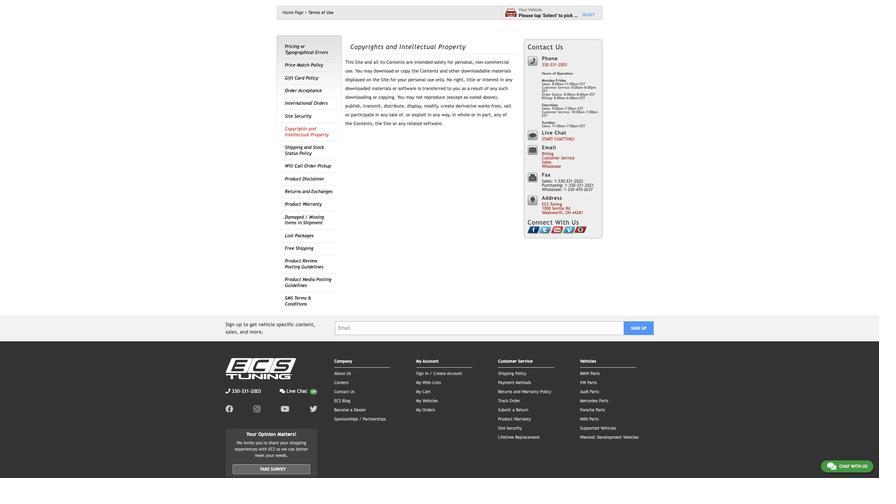 Task type: locate. For each thing, give the bounding box(es) containing it.
1 vertical spatial contact us
[[334, 390, 355, 395]]

live for live chat start chatting!
[[542, 130, 553, 136]]

1 horizontal spatial chat
[[555, 130, 566, 136]]

your up invite
[[246, 432, 257, 437]]

0 horizontal spatial you
[[355, 68, 362, 74]]

Email email field
[[335, 322, 624, 336]]

1 horizontal spatial property
[[438, 43, 466, 50]]

product disclaimer
[[285, 176, 324, 182]]

select
[[583, 13, 595, 17]]

for down download
[[390, 77, 396, 82]]

chat with us
[[839, 465, 867, 470]]

1 horizontal spatial your
[[280, 441, 288, 446]]

1 vertical spatial /
[[430, 371, 432, 376]]

1000
[[542, 206, 551, 211]]

phone image
[[225, 389, 230, 394]]

1 vertical spatial for
[[390, 77, 396, 82]]

contact down "careers" link
[[334, 390, 349, 395]]

guidelines inside product media posting guidelines
[[285, 283, 307, 288]]

3 my from the top
[[416, 390, 421, 395]]

3 sales: from the top
[[542, 124, 551, 128]]

1 horizontal spatial vehicle
[[578, 12, 593, 18]]

1 horizontal spatial contents
[[420, 68, 438, 74]]

parts
[[590, 371, 600, 376], [587, 381, 597, 386], [590, 390, 599, 395], [599, 399, 608, 404], [596, 408, 605, 413], [589, 417, 599, 422]]

disclaimer
[[302, 176, 324, 182]]

chat inside live chat start chatting!
[[555, 130, 566, 136]]

1 horizontal spatial service
[[561, 156, 575, 161]]

parts for bmw parts
[[590, 371, 600, 376]]

1 vertical spatial 8:00pm
[[577, 93, 588, 96]]

gift card policy
[[285, 75, 318, 81]]

as up the derivative
[[464, 95, 468, 100]]

of down 'sell'
[[503, 112, 507, 118]]

your opinion matters!
[[246, 432, 296, 437]]

the
[[412, 68, 419, 74], [373, 77, 380, 82], [345, 121, 352, 126], [375, 121, 382, 126]]

in left "part,"
[[477, 112, 481, 118]]

0 vertical spatial service
[[561, 156, 575, 161]]

select link
[[583, 13, 595, 17]]

0 vertical spatial ecs
[[542, 202, 549, 207]]

and up only.
[[440, 68, 447, 74]]

0 vertical spatial posting
[[285, 265, 300, 270]]

a inside your vehicle please tap 'select' to pick a vehicle
[[574, 12, 577, 18]]

lifetime replacement link
[[498, 435, 540, 440]]

1 horizontal spatial 2003
[[558, 63, 567, 68]]

1 horizontal spatial copyrights and intellectual property
[[350, 43, 466, 50]]

sales: inside fax sales: 1-330-331-2022 purchasing: 1-330-331-2021 wholesale: 1-330-470-2637
[[542, 179, 553, 184]]

partnerships
[[363, 417, 386, 422]]

my left cart
[[416, 390, 421, 395]]

use
[[327, 10, 334, 15]]

comments image inside live chat link
[[280, 389, 285, 394]]

terms inside sms terms & conditions
[[294, 296, 307, 301]]

property up solely at the top
[[438, 43, 466, 50]]

facebook logo image
[[225, 406, 233, 413]]

shipping up payment at the right bottom of the page
[[498, 371, 514, 376]]

downloadable
[[461, 68, 490, 74]]

product left media
[[285, 277, 301, 283]]

comments image for chat
[[827, 463, 837, 471]]

development
[[597, 435, 622, 440]]

site security down international
[[285, 114, 311, 119]]

shipping and stock status policy link
[[285, 145, 324, 156]]

vehicle inside your vehicle please tap 'select' to pick a vehicle
[[578, 12, 593, 18]]

replacement
[[515, 435, 540, 440]]

sign up to get vehicle specific content, sales, and more.
[[225, 322, 315, 335]]

your up we
[[280, 441, 288, 446]]

ecs tuning image
[[225, 359, 296, 380]]

download
[[374, 68, 394, 74]]

about us
[[334, 371, 351, 376]]

warranty
[[302, 202, 322, 207], [522, 390, 539, 395], [514, 417, 531, 422]]

blog
[[342, 399, 350, 404]]

order up submit a return link
[[509, 399, 520, 404]]

0 vertical spatial /
[[305, 215, 308, 220]]

1 vertical spatial copyrights
[[285, 126, 307, 132]]

331- inside phone 330-331-2003
[[550, 63, 558, 68]]

fax
[[542, 172, 551, 178]]

1 vertical spatial terms
[[294, 296, 307, 301]]

0 horizontal spatial chat
[[297, 389, 307, 394]]

my down my vehicles link
[[416, 408, 421, 413]]

dealer
[[354, 408, 366, 413]]

1 horizontal spatial sign
[[416, 371, 424, 376]]

1 vertical spatial you
[[256, 441, 262, 446]]

parts up mercedes parts
[[590, 390, 599, 395]]

1 vertical spatial as
[[464, 95, 468, 100]]

your right the meet
[[266, 454, 274, 459]]

billing:
[[542, 96, 553, 100]]

1-
[[554, 179, 558, 184], [565, 183, 569, 188], [564, 188, 568, 192]]

sales: down 'hours'
[[542, 82, 551, 86]]

guidelines inside the product review posting guidelines
[[301, 265, 323, 270]]

security
[[294, 114, 311, 119], [507, 426, 522, 431]]

part,
[[482, 112, 493, 118]]

site security for the bottom site security link
[[498, 426, 522, 431]]

shipping up the status
[[285, 145, 303, 150]]

warranty down methods
[[522, 390, 539, 395]]

copyrights and intellectual property
[[350, 43, 466, 50], [285, 126, 329, 137]]

330- inside phone 330-331-2003
[[542, 63, 550, 68]]

to down no
[[447, 86, 452, 91]]

1 horizontal spatial account
[[447, 371, 462, 376]]

2 vertical spatial your
[[266, 454, 274, 459]]

1 horizontal spatial site security
[[498, 426, 522, 431]]

customer inside email billing customer service sales wholesale
[[542, 156, 560, 161]]

vw parts
[[580, 381, 597, 386]]

product inside the product review posting guidelines
[[285, 259, 301, 264]]

such
[[499, 86, 508, 91]]

0 vertical spatial returns
[[285, 189, 301, 194]]

copyrights up all
[[350, 43, 384, 50]]

2637
[[584, 188, 593, 192]]

comments image left live chat
[[280, 389, 285, 394]]

1 vertical spatial materials
[[372, 86, 391, 91]]

product for the product review posting guidelines "link"
[[285, 259, 301, 264]]

parts for porsche parts
[[596, 408, 605, 413]]

0 horizontal spatial 2003
[[251, 389, 261, 394]]

orders down acceptance
[[314, 101, 328, 106]]

the left contents, on the top
[[345, 121, 352, 126]]

1 vertical spatial warranty
[[522, 390, 539, 395]]

may up on
[[364, 68, 372, 74]]

sms terms & conditions
[[285, 296, 311, 307]]

0 vertical spatial your
[[398, 77, 407, 82]]

order
[[285, 88, 297, 93], [542, 93, 551, 96], [304, 164, 316, 169], [509, 399, 520, 404]]

1 vertical spatial contents
[[420, 68, 438, 74]]

/ inside damaged / missing items in shipment
[[305, 215, 308, 220]]

2 vertical spatial warranty
[[514, 417, 531, 422]]

product
[[285, 176, 301, 182], [285, 202, 301, 207], [285, 259, 301, 264], [285, 277, 301, 283], [498, 417, 513, 422]]

0 vertical spatial contents
[[386, 60, 405, 65]]

to left share
[[263, 441, 267, 446]]

live up youtube logo
[[287, 389, 296, 394]]

up inside button
[[641, 326, 647, 331]]

8:00am- down 11:00pm
[[564, 93, 577, 96]]

chat for live chat
[[297, 389, 307, 394]]

1 horizontal spatial 330-331-2003 link
[[542, 63, 567, 68]]

copyrights and intellectual property link
[[285, 126, 329, 137]]

you
[[453, 86, 460, 91], [256, 441, 262, 446]]

modify,
[[424, 104, 439, 109]]

1 vertical spatial product warranty link
[[498, 417, 531, 422]]

shipping for shipping and stock status policy
[[285, 145, 303, 150]]

2 horizontal spatial ecs
[[542, 202, 549, 207]]

sales: down billing:
[[542, 107, 551, 111]]

property
[[438, 43, 466, 50], [311, 132, 329, 137]]

live up start
[[542, 130, 553, 136]]

0 vertical spatial with
[[259, 448, 267, 452]]

sign for sign in / create account
[[416, 371, 424, 376]]

of
[[321, 10, 325, 15], [552, 72, 556, 75], [484, 86, 489, 91], [503, 112, 507, 118]]

distribute,
[[384, 104, 406, 109]]

as down right,
[[462, 86, 466, 91]]

1 vertical spatial security
[[507, 426, 522, 431]]

/ for missing
[[305, 215, 308, 220]]

connect
[[528, 219, 553, 226]]

site security link up lifetime
[[498, 426, 522, 431]]

1- right 'wholesale:'
[[564, 188, 568, 192]]

of left the use
[[321, 10, 325, 15]]

intellectual
[[399, 43, 436, 50], [285, 132, 309, 137]]

my cart link
[[416, 390, 431, 395]]

posting inside product media posting guidelines
[[316, 277, 331, 283]]

mini
[[580, 417, 588, 422]]

sms terms & conditions link
[[285, 296, 311, 307]]

chat with us link
[[821, 461, 873, 473]]

0 vertical spatial account
[[423, 359, 439, 364]]

intended
[[414, 60, 433, 65]]

live inside live chat start chatting!
[[542, 130, 553, 136]]

site down sale
[[383, 121, 391, 126]]

track order
[[498, 399, 520, 404]]

warranty down returns and exchanges link
[[302, 202, 322, 207]]

your inside your vehicle please tap 'select' to pick a vehicle
[[519, 7, 527, 12]]

8:00pm down 11:00pm
[[577, 93, 588, 96]]

1 vertical spatial 2003
[[251, 389, 261, 394]]

orders for my orders
[[423, 408, 435, 413]]

product warranty link down the returns and exchanges
[[285, 202, 322, 207]]

is
[[418, 86, 421, 91]]

0 horizontal spatial site security link
[[285, 114, 311, 119]]

vehicle inside sign up to get vehicle specific content, sales, and more.
[[258, 322, 275, 328]]

exploit
[[412, 112, 426, 118]]

errors
[[315, 50, 328, 55]]

1 vertical spatial posting
[[316, 277, 331, 283]]

posting for product media posting guidelines
[[316, 277, 331, 283]]

bmw
[[580, 371, 589, 376]]

your inside the this site and all its contents are intended solely for personal, non-commercial use. you may download or copy the contents and other downloadable materials displayed on the site for your personal use only. no right, title or interest in any downloaded materials or software is transferred to you as a result of any such downloading or copying. you may not reproduce (except as noted above), publish, transmit, distribute, display, modify, create derivative works from, sell or participate in any sale of, or exploit in any way, in whole or in part, any of the contents, the site or any related software.
[[398, 77, 407, 82]]

2003 up the operation
[[558, 63, 567, 68]]

0 vertical spatial your
[[519, 7, 527, 12]]

service: down friday
[[558, 86, 570, 89]]

we
[[237, 441, 242, 446]]

4 sales: from the top
[[542, 179, 553, 184]]

site security
[[285, 114, 311, 119], [498, 426, 522, 431]]

vehicles
[[580, 359, 596, 364], [423, 399, 438, 404], [601, 426, 616, 431], [623, 435, 639, 440]]

0 vertical spatial shipping
[[285, 145, 303, 150]]

order acceptance
[[285, 88, 322, 93]]

site right "this"
[[355, 60, 363, 65]]

order inside hours of operation monday-friday sales: 8:00am-11:00pm est customer service: 8:00am-8:00pm est order status: 8:00am-8:00pm est billing: 8:00am-6:00pm est saturdays sales: 9:00am-7:00pm est customer service: 10:00am-7:00pm est sundays sales: 11:00am-7:00pm est
[[542, 93, 551, 96]]

4 my from the top
[[416, 399, 421, 404]]

account
[[423, 359, 439, 364], [447, 371, 462, 376]]

0 vertical spatial comments image
[[280, 389, 285, 394]]

7:00pm down 10:00am-
[[567, 124, 579, 128]]

/ right in
[[430, 371, 432, 376]]

page
[[295, 10, 304, 15]]

parts down mercedes parts
[[596, 408, 605, 413]]

8:00am-
[[552, 82, 565, 86], [572, 86, 584, 89], [564, 93, 577, 96], [554, 96, 567, 100]]

sign inside sign up to get vehicle specific content, sales, and more.
[[225, 322, 235, 328]]

create
[[433, 371, 446, 376]]

1 vertical spatial with
[[851, 465, 861, 470]]

1 vertical spatial may
[[406, 95, 414, 100]]

0 horizontal spatial materials
[[372, 86, 391, 91]]

terms right page
[[308, 10, 320, 15]]

live for live chat
[[287, 389, 296, 394]]

you right use.
[[355, 68, 362, 74]]

live inside live chat link
[[287, 389, 296, 394]]

1 horizontal spatial comments image
[[827, 463, 837, 471]]

comments image left chat with us
[[827, 463, 837, 471]]

so
[[276, 448, 280, 452]]

sign for sign up
[[631, 326, 640, 331]]

friday
[[556, 79, 566, 82]]

0 vertical spatial chat
[[555, 130, 566, 136]]

0 vertical spatial orders
[[314, 101, 328, 106]]

1 vertical spatial orders
[[423, 408, 435, 413]]

1 horizontal spatial returns
[[498, 390, 512, 395]]

operation
[[557, 72, 573, 75]]

product inside product media posting guidelines
[[285, 277, 301, 283]]

0 horizontal spatial contact
[[334, 390, 349, 395]]

this
[[345, 60, 354, 65]]

property up stock
[[311, 132, 329, 137]]

0 horizontal spatial orders
[[314, 101, 328, 106]]

my left wish
[[416, 381, 421, 386]]

0 vertical spatial site security
[[285, 114, 311, 119]]

for up other
[[447, 60, 453, 65]]

1 horizontal spatial posting
[[316, 277, 331, 283]]

site
[[355, 60, 363, 65], [381, 77, 389, 82], [285, 114, 293, 119], [383, 121, 391, 126], [498, 426, 505, 431]]

my for my wish lists
[[416, 381, 421, 386]]

1 vertical spatial shipping
[[296, 246, 313, 251]]

shipping inside shipping and stock status policy
[[285, 145, 303, 150]]

comments image
[[280, 389, 285, 394], [827, 463, 837, 471]]

you right invite
[[256, 441, 262, 446]]

0 vertical spatial you
[[453, 86, 460, 91]]

0 horizontal spatial ecs
[[268, 448, 275, 452]]

copyrights and intellectual property up are
[[350, 43, 466, 50]]

2003
[[558, 63, 567, 68], [251, 389, 261, 394]]

parts for audi parts
[[590, 390, 599, 395]]

email billing customer service sales wholesale
[[542, 145, 575, 169]]

product warranty link down submit a return link
[[498, 417, 531, 422]]

and up stock
[[308, 126, 316, 132]]

site security link down international
[[285, 114, 311, 119]]

tuning
[[550, 202, 562, 207]]

2003 up instagram logo
[[251, 389, 261, 394]]

1 vertical spatial service
[[518, 359, 533, 364]]

policy inside shipping and stock status policy
[[299, 151, 312, 156]]

0 vertical spatial 2003
[[558, 63, 567, 68]]

returns and warranty policy
[[498, 390, 551, 395]]

sign for sign up to get vehicle specific content, sales, and more.
[[225, 322, 235, 328]]

1 vertical spatial product warranty
[[498, 417, 531, 422]]

0 vertical spatial copyrights and intellectual property
[[350, 43, 466, 50]]

copyrights and intellectual property up shipping and stock status policy link
[[285, 126, 329, 137]]

ecs left so
[[268, 448, 275, 452]]

property inside copyrights and intellectual property
[[311, 132, 329, 137]]

my for my cart
[[416, 390, 421, 395]]

0 horizontal spatial with
[[259, 448, 267, 452]]

shipping for shipping policy
[[498, 371, 514, 376]]

audi parts
[[580, 390, 599, 395]]

7:00pm
[[565, 107, 577, 111], [586, 110, 598, 114], [567, 124, 579, 128]]

policy
[[311, 63, 323, 68], [306, 75, 318, 81], [299, 151, 312, 156], [515, 371, 526, 376], [540, 390, 551, 395]]

or right whole at the top right of the page
[[471, 112, 476, 118]]

your down the copy
[[398, 77, 407, 82]]

2 my from the top
[[416, 381, 421, 386]]

contents up use on the left of page
[[420, 68, 438, 74]]

guidelines for media
[[285, 283, 307, 288]]

you up distribute,
[[397, 95, 404, 100]]

0 vertical spatial site security link
[[285, 114, 311, 119]]

2 horizontal spatial /
[[430, 371, 432, 376]]

contact up phone in the right top of the page
[[528, 43, 553, 51]]

comments image inside chat with us link
[[827, 463, 837, 471]]

5 my from the top
[[416, 408, 421, 413]]

2 vertical spatial /
[[359, 417, 361, 422]]

up for sign up to get vehicle specific content, sales, and more.
[[236, 322, 242, 328]]

331-
[[550, 63, 558, 68], [566, 179, 574, 184], [577, 183, 585, 188], [241, 389, 251, 394]]

0 horizontal spatial site security
[[285, 114, 311, 119]]

1 sales: from the top
[[542, 82, 551, 86]]

0 horizontal spatial you
[[256, 441, 262, 446]]

up inside sign up to get vehicle specific content, sales, and more.
[[236, 322, 242, 328]]

your up the please
[[519, 7, 527, 12]]

in down damaged
[[298, 220, 302, 226]]

seville
[[552, 206, 564, 211]]

2 vertical spatial shipping
[[498, 371, 514, 376]]

posting for product review posting guidelines
[[285, 265, 300, 270]]

1 horizontal spatial with
[[851, 465, 861, 470]]

330-331-2003 link
[[542, 63, 567, 68], [225, 388, 261, 395]]

0 vertical spatial you
[[355, 68, 362, 74]]

1 vertical spatial ecs
[[334, 399, 341, 404]]

7:00pm right 9:00am-
[[586, 110, 598, 114]]

contact us up blog
[[334, 390, 355, 395]]

1 horizontal spatial materials
[[492, 68, 511, 74]]

derivative
[[456, 104, 477, 109]]

service: left 10:00am-
[[558, 110, 570, 114]]

1 horizontal spatial for
[[447, 60, 453, 65]]

sign inside button
[[631, 326, 640, 331]]

1 vertical spatial comments image
[[827, 463, 837, 471]]

posting inside the product review posting guidelines
[[285, 265, 300, 270]]

1 vertical spatial live
[[287, 389, 296, 394]]

or up copying.
[[393, 86, 397, 91]]

personal,
[[455, 60, 474, 65]]

0 horizontal spatial live
[[287, 389, 296, 394]]

any up 'above),'
[[490, 86, 497, 91]]

1 horizontal spatial up
[[641, 326, 647, 331]]

a right pick
[[574, 12, 577, 18]]

and left all
[[364, 60, 372, 65]]

product for product disclaimer link
[[285, 176, 301, 182]]

to left the get
[[244, 322, 248, 328]]

0 horizontal spatial /
[[305, 215, 308, 220]]

will call order pickup link
[[285, 164, 331, 169]]

or inside pricing or typographical errors
[[301, 44, 305, 49]]

contact us link
[[334, 390, 355, 395]]

orders for international orders
[[314, 101, 328, 106]]

in inside damaged / missing items in shipment
[[298, 220, 302, 226]]

0 horizontal spatial service
[[518, 359, 533, 364]]

1 vertical spatial copyrights and intellectual property
[[285, 126, 329, 137]]

service up shipping policy link
[[518, 359, 533, 364]]

1 my from the top
[[416, 359, 422, 364]]

to
[[558, 12, 563, 18], [447, 86, 452, 91], [244, 322, 248, 328], [263, 441, 267, 446]]

site security up lifetime
[[498, 426, 522, 431]]

start chatting! link
[[542, 137, 575, 142]]

on
[[366, 77, 371, 82]]

no
[[447, 77, 452, 82]]

to inside sign up to get vehicle specific content, sales, and more.
[[244, 322, 248, 328]]

not
[[416, 95, 423, 100]]

returns down payment at the right bottom of the page
[[498, 390, 512, 395]]

0 vertical spatial copyrights
[[350, 43, 384, 50]]

2 horizontal spatial sign
[[631, 326, 640, 331]]

security up lifetime replacement link
[[507, 426, 522, 431]]

tap
[[534, 12, 541, 18]]

submit
[[498, 408, 511, 413]]

to inside your vehicle please tap 'select' to pick a vehicle
[[558, 12, 563, 18]]

0 horizontal spatial up
[[236, 322, 242, 328]]



Task type: vqa. For each thing, say whether or not it's contained in the screenshot.
often, at the left bottom of the page
no



Task type: describe. For each thing, give the bounding box(es) containing it.
of inside hours of operation monday-friday sales: 8:00am-11:00pm est customer service: 8:00am-8:00pm est order status: 8:00am-8:00pm est billing: 8:00am-6:00pm est saturdays sales: 9:00am-7:00pm est customer service: 10:00am-7:00pm est sundays sales: 11:00am-7:00pm est
[[552, 72, 556, 75]]

contents,
[[354, 121, 374, 126]]

to inside we invite you to share your shopping experiences with ecs so we can better meet your needs.
[[263, 441, 267, 446]]

saturdays
[[542, 103, 558, 107]]

wanted: development vehicles link
[[580, 435, 639, 440]]

330- right phone image
[[232, 389, 241, 394]]

order acceptance link
[[285, 88, 322, 93]]

1 horizontal spatial product warranty
[[498, 417, 531, 422]]

any left sale
[[381, 112, 388, 118]]

product for the product media posting guidelines link
[[285, 277, 301, 283]]

vehicles down cart
[[423, 399, 438, 404]]

become
[[334, 408, 349, 413]]

or right of,
[[406, 112, 410, 118]]

returns and warranty policy link
[[498, 390, 551, 395]]

up for sign up
[[641, 326, 647, 331]]

or left the copy
[[395, 68, 399, 74]]

international orders link
[[285, 101, 328, 106]]

1 horizontal spatial may
[[406, 95, 414, 100]]

price match policy
[[285, 63, 323, 68]]

vehicles up wanted: development vehicles link
[[601, 426, 616, 431]]

your for your vehicle please tap 'select' to pick a vehicle
[[519, 7, 527, 12]]

mercedes parts link
[[580, 399, 608, 404]]

7:00pm down 6:00pm
[[565, 107, 577, 111]]

2022
[[574, 179, 583, 184]]

order right call
[[304, 164, 316, 169]]

supported
[[580, 426, 599, 431]]

purchasing:
[[542, 183, 564, 188]]

my for my account
[[416, 359, 422, 364]]

my for my orders
[[416, 408, 421, 413]]

we
[[282, 448, 287, 452]]

1 horizontal spatial intellectual
[[399, 43, 436, 50]]

sponsorships
[[334, 417, 358, 422]]

1 horizontal spatial contact
[[528, 43, 553, 51]]

a inside the this site and all its contents are intended solely for personal, non-commercial use. you may download or copy the contents and other downloadable materials displayed on the site for your personal use only. no right, title or interest in any downloaded materials or software is transferred to you as a result of any such downloading or copying. you may not reproduce (except as noted above), publish, transmit, distribute, display, modify, create derivative works from, sell or participate in any sale of, or exploit in any way, in whole or in part, any of the contents, the site or any related software.
[[467, 86, 470, 91]]

or down publish, at the top left of the page
[[345, 112, 350, 118]]

0 vertical spatial 8:00pm
[[584, 86, 596, 89]]

youtube logo image
[[281, 406, 289, 413]]

matters!
[[277, 432, 296, 437]]

about
[[334, 371, 345, 376]]

0 horizontal spatial contact us
[[334, 390, 355, 395]]

site down download
[[381, 77, 389, 82]]

0 horizontal spatial copyrights
[[285, 126, 307, 132]]

mini parts link
[[580, 417, 599, 422]]

any up software.
[[433, 112, 440, 118]]

1 vertical spatial site security link
[[498, 426, 522, 431]]

0 vertical spatial may
[[364, 68, 372, 74]]

and down product disclaimer link
[[302, 189, 310, 194]]

payment methods
[[498, 381, 531, 386]]

instagram logo image
[[254, 406, 260, 413]]

2003 inside phone 330-331-2003
[[558, 63, 567, 68]]

related
[[407, 121, 422, 126]]

product review posting guidelines
[[285, 259, 323, 270]]

wadsworth,
[[542, 211, 564, 216]]

0 horizontal spatial copyrights and intellectual property
[[285, 126, 329, 137]]

your vehicle please tap 'select' to pick a vehicle
[[519, 7, 593, 18]]

order down "gift"
[[285, 88, 297, 93]]

bmw parts
[[580, 371, 600, 376]]

0 vertical spatial security
[[294, 114, 311, 119]]

chat for live chat start chatting!
[[555, 130, 566, 136]]

to inside the this site and all its contents are intended solely for personal, non-commercial use. you may download or copy the contents and other downloadable materials displayed on the site for your personal use only. no right, title or interest in any downloaded materials or software is transferred to you as a result of any such downloading or copying. you may not reproduce (except as noted above), publish, transmit, distribute, display, modify, create derivative works from, sell or participate in any sale of, or exploit in any way, in whole or in part, any of the contents, the site or any related software.
[[447, 86, 452, 91]]

sign in / create account
[[416, 371, 462, 376]]

or down sale
[[393, 121, 397, 126]]

items
[[285, 220, 296, 226]]

match
[[297, 63, 309, 68]]

call
[[295, 164, 303, 169]]

my wish lists link
[[416, 381, 441, 386]]

submit a return
[[498, 408, 528, 413]]

site security for topmost site security link
[[285, 114, 311, 119]]

0 horizontal spatial 330-331-2003 link
[[225, 388, 261, 395]]

the up personal
[[412, 68, 419, 74]]

or up transmit,
[[373, 95, 377, 100]]

a left return
[[512, 408, 515, 413]]

&
[[308, 296, 311, 301]]

comments image for live
[[280, 389, 285, 394]]

lost packages
[[285, 233, 313, 238]]

product media posting guidelines link
[[285, 277, 331, 288]]

displayed
[[345, 77, 365, 82]]

my account
[[416, 359, 439, 364]]

8:00am- up the status:
[[552, 82, 565, 86]]

my cart
[[416, 390, 431, 395]]

monday-
[[542, 79, 556, 82]]

you inside we invite you to share your shopping experiences with ecs so we can better meet your needs.
[[256, 441, 262, 446]]

conditions
[[285, 302, 307, 307]]

wholesale:
[[542, 188, 563, 192]]

1 horizontal spatial ecs
[[334, 399, 341, 404]]

2021
[[585, 183, 594, 188]]

site up lifetime
[[498, 426, 505, 431]]

parts for vw parts
[[587, 381, 597, 386]]

take survey link
[[232, 465, 310, 475]]

can
[[288, 448, 295, 452]]

in down transmit,
[[375, 112, 379, 118]]

display,
[[407, 104, 423, 109]]

330- up 'wholesale:'
[[558, 179, 566, 184]]

porsche
[[580, 408, 595, 413]]

meet
[[255, 454, 265, 459]]

8:00am- up 6:00pm
[[572, 86, 584, 89]]

guidelines for review
[[301, 265, 323, 270]]

1 vertical spatial contact
[[334, 390, 349, 395]]

and up download
[[386, 43, 397, 50]]

participate
[[351, 112, 374, 118]]

free shipping
[[285, 246, 313, 251]]

1 service: from the top
[[558, 86, 570, 89]]

ecs inside address ecs tuning 1000 seville rd wadsworth, oh 44281
[[542, 202, 549, 207]]

get
[[250, 322, 257, 328]]

0 vertical spatial contact us
[[528, 43, 563, 51]]

in right way,
[[452, 112, 456, 118]]

the right contents, on the top
[[375, 121, 382, 126]]

price
[[285, 63, 295, 68]]

vehicles up the bmw parts link
[[580, 359, 596, 364]]

of right result
[[484, 86, 489, 91]]

home page
[[283, 10, 304, 15]]

and inside sign up to get vehicle specific content, sales, and more.
[[240, 329, 248, 335]]

shipping policy link
[[498, 371, 526, 376]]

will
[[285, 164, 293, 169]]

product up damaged
[[285, 202, 301, 207]]

your for your opinion matters!
[[246, 432, 257, 437]]

commercial
[[485, 60, 509, 65]]

1 vertical spatial account
[[447, 371, 462, 376]]

with
[[555, 219, 570, 226]]

site down international
[[285, 114, 293, 119]]

a left dealer
[[350, 408, 353, 413]]

sponsorships / partnerships
[[334, 417, 386, 422]]

/ for partnerships
[[359, 417, 361, 422]]

bmw parts link
[[580, 371, 600, 376]]

and inside shipping and stock status policy
[[304, 145, 312, 150]]

take survey button
[[232, 465, 310, 475]]

free shipping link
[[285, 246, 313, 251]]

my for my vehicles
[[416, 399, 421, 404]]

share
[[269, 441, 279, 446]]

mini parts
[[580, 417, 599, 422]]

audi
[[580, 390, 588, 395]]

or right title
[[477, 77, 481, 82]]

status
[[285, 151, 298, 156]]

parts for mercedes parts
[[599, 399, 608, 404]]

ecs inside we invite you to share your shopping experiences with ecs so we can better meet your needs.
[[268, 448, 275, 452]]

2 vertical spatial chat
[[839, 465, 850, 470]]

needs.
[[275, 454, 288, 459]]

returns for returns and warranty policy
[[498, 390, 512, 395]]

international orders
[[285, 101, 328, 106]]

2 sales: from the top
[[542, 107, 551, 111]]

2 service: from the top
[[558, 110, 570, 114]]

8:00am- up 9:00am-
[[554, 96, 567, 100]]

will call order pickup
[[285, 164, 331, 169]]

in up such
[[500, 77, 504, 82]]

1- up 'wholesale:'
[[554, 179, 558, 184]]

phone
[[542, 55, 558, 61]]

vehicles right development
[[623, 435, 639, 440]]

us inside chat with us link
[[862, 465, 867, 470]]

submit a return link
[[498, 408, 528, 413]]

non-
[[476, 60, 485, 65]]

careers
[[334, 381, 349, 386]]

stock
[[313, 145, 324, 150]]

twitter logo image
[[310, 406, 317, 413]]

gift
[[285, 75, 293, 81]]

international
[[285, 101, 312, 106]]

0 vertical spatial materials
[[492, 68, 511, 74]]

11:00pm
[[565, 82, 579, 86]]

you inside the this site and all its contents are intended solely for personal, non-commercial use. you may download or copy the contents and other downloadable materials displayed on the site for your personal use only. no right, title or interest in any downloaded materials or software is transferred to you as a result of any such downloading or copying. you may not reproduce (except as noted above), publish, transmit, distribute, display, modify, create derivative works from, sell or participate in any sale of, or exploit in any way, in whole or in part, any of the contents, the site or any related software.
[[453, 86, 460, 91]]

software.
[[424, 121, 443, 126]]

in down modify,
[[428, 112, 432, 118]]

porsche parts
[[580, 408, 605, 413]]

audi parts link
[[580, 390, 599, 395]]

0 horizontal spatial contents
[[386, 60, 405, 65]]

lists
[[433, 381, 441, 386]]

any down 'from,'
[[494, 112, 501, 118]]

sms
[[285, 296, 293, 301]]

0 vertical spatial terms
[[308, 10, 320, 15]]

service inside email billing customer service sales wholesale
[[561, 156, 575, 161]]

parts for mini parts
[[589, 417, 599, 422]]

0 vertical spatial product warranty
[[285, 202, 322, 207]]

the right on
[[373, 77, 380, 82]]

become a dealer
[[334, 408, 366, 413]]

only.
[[436, 77, 445, 82]]

wholesale link
[[542, 164, 561, 169]]

1 vertical spatial intellectual
[[285, 132, 309, 137]]

with inside we invite you to share your shopping experiences with ecs so we can better meet your needs.
[[259, 448, 267, 452]]

any down of,
[[398, 121, 406, 126]]

lost packages link
[[285, 233, 313, 238]]

330- left 2637
[[569, 183, 577, 188]]

0 vertical spatial as
[[462, 86, 466, 91]]

0 vertical spatial product warranty link
[[285, 202, 322, 207]]

1 horizontal spatial security
[[507, 426, 522, 431]]

1- left 2022
[[565, 183, 569, 188]]

any up such
[[505, 77, 513, 82]]

and down payment methods link
[[514, 390, 520, 395]]

connect with us
[[528, 219, 579, 226]]

company
[[334, 359, 352, 364]]

damaged / missing items in shipment
[[285, 215, 324, 226]]

0 vertical spatial warranty
[[302, 202, 322, 207]]

about us link
[[334, 371, 351, 376]]

330- down 2022
[[568, 188, 576, 192]]

0 horizontal spatial your
[[266, 454, 274, 459]]

1 horizontal spatial copyrights
[[350, 43, 384, 50]]

live chat start chatting!
[[542, 130, 575, 142]]

product down the submit
[[498, 417, 513, 422]]

1 horizontal spatial product warranty link
[[498, 417, 531, 422]]

sign up
[[631, 326, 647, 331]]

returns and exchanges link
[[285, 189, 332, 194]]

1 horizontal spatial you
[[397, 95, 404, 100]]

specific
[[277, 322, 294, 328]]

returns for returns and exchanges
[[285, 189, 301, 194]]



